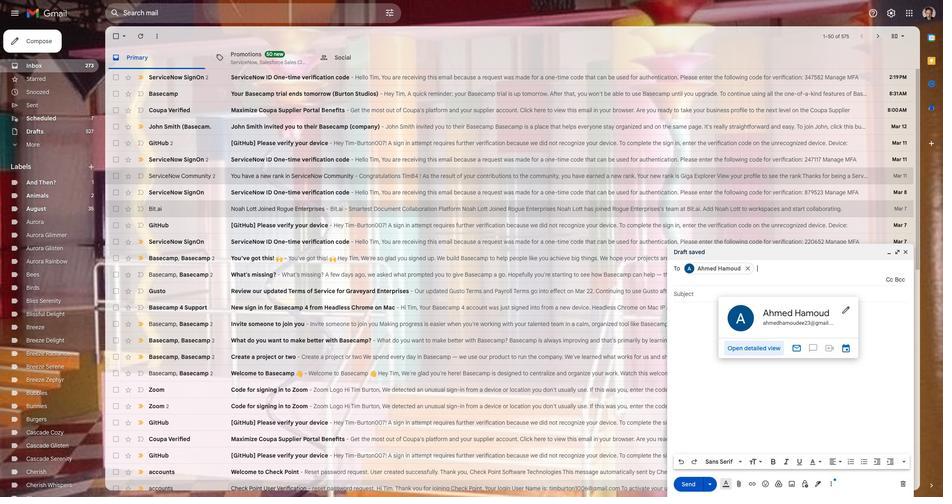 Task type: locate. For each thing, give the bounding box(es) containing it.
0 vertical spatial into
[[539, 288, 549, 295]]

13 row from the top
[[105, 267, 914, 283]]

cascade up cherish 'link'
[[26, 455, 49, 463]]

get for 24th row from the bottom of the page
[[351, 107, 360, 114]]

getting
[[757, 271, 775, 279]]

2 someone from the left
[[326, 321, 350, 328]]

we right ago,
[[368, 271, 376, 279]]

2 vertical spatial you're
[[431, 370, 447, 377]]

🙌 image
[[276, 255, 283, 262], [330, 255, 336, 262]]

1 vertical spatial 11
[[903, 156, 908, 163]]

we for 24th row from the top
[[531, 452, 538, 460]]

1 tim from the top
[[351, 386, 361, 394]]

drafts link
[[26, 128, 44, 135]]

serenity up blissful delight link
[[40, 297, 61, 305]]

can for 220652
[[598, 238, 607, 246]]

message
[[575, 469, 599, 476]]

2 [github] please verify your device - hey tim-burton007! a sign in attempt requires further verification because we did not recognize your device. to complete the sign in, enter the verification code on the unrecognized device. device: from the top
[[231, 222, 848, 229]]

3 authentication. from the top
[[640, 189, 679, 196]]

terms up 'account'
[[466, 288, 482, 295]]

create up - welcome to basecamp
[[302, 353, 319, 361]]

1 horizontal spatial our
[[479, 353, 488, 361]]

1 cherish from the top
[[26, 469, 47, 476]]

unrecognized for mar 7
[[772, 222, 808, 229]]

what down the new
[[231, 337, 246, 344]]

0 vertical spatial maximize coupa supplier portal benefits - get the most out of coupa's platform and your supplier account. click here to view this email in your browser. are you ready to take your business profile to the next level on the coupa supplier
[[231, 107, 851, 114]]

2 verified from the top
[[169, 436, 190, 443]]

following for 247117
[[725, 156, 748, 163]]

0 horizontal spatial 👋 image
[[296, 371, 303, 378]]

6 ‌ from the left
[[793, 288, 793, 295]]

view
[[718, 172, 730, 180]]

tool
[[620, 321, 630, 328]]

0 vertical spatial request.
[[348, 469, 369, 476]]

and
[[26, 179, 38, 186]]

3 john from the left
[[386, 123, 399, 130]]

1 complete from the top
[[627, 139, 652, 147]]

cherish for cherish 'link'
[[26, 469, 47, 476]]

1 vertical spatial see
[[581, 271, 590, 279]]

can up won't
[[598, 74, 607, 81]]

insert signature image
[[815, 480, 823, 488]]

2 id from the top
[[266, 156, 272, 163]]

1 get from the top
[[351, 107, 360, 114]]

formatting options toolbar
[[674, 455, 911, 469]]

0 vertical spatial 1
[[824, 33, 826, 39]]

0 horizontal spatial headless
[[325, 304, 350, 311]]

here up place
[[535, 107, 546, 114]]

1 vertical spatial feb
[[892, 272, 901, 278]]

organized up ahmed
[[686, 255, 712, 262]]

2 signing from the top
[[257, 403, 277, 410]]

2 zoom. from the top
[[719, 403, 735, 410]]

4 further from the top
[[457, 452, 475, 460]]

level up italic ‪(⌘i)‬ image
[[779, 436, 791, 443]]

burton007! for mar 11
[[357, 139, 387, 147]]

on left same
[[655, 123, 662, 130]]

0 horizontal spatial have
[[242, 172, 255, 180]]

glisten down cozy on the bottom
[[51, 442, 69, 450]]

0 vertical spatial burton,
[[362, 386, 381, 394]]

better up - welcome to basecamp
[[307, 337, 324, 344]]

maximize coupa supplier portal benefits - get the most out of coupa's platform and your supplier account. click here to view this email in your browser. are you ready to take your business profile to the next level on the coupa supplier up welcome to check point - reset password request. user created successfully. thank you, check point software technologies this message automatically sent by check point accounts. check point software technologies ltd. all
[[231, 436, 851, 443]]

0 horizontal spatial basecamp?
[[340, 337, 372, 344]]

at left home, in the bottom of the page
[[729, 321, 734, 328]]

in, up draft
[[676, 222, 682, 229]]

2 vertical spatial 11
[[904, 173, 908, 179]]

used up "able"
[[617, 74, 630, 81]]

Message Body text field
[[674, 307, 908, 461]]

organized for tool
[[592, 321, 618, 328]]

a
[[408, 90, 412, 98], [388, 139, 392, 147], [388, 222, 392, 229], [325, 271, 329, 279], [388, 419, 392, 427], [388, 452, 392, 460]]

1 take from the top
[[681, 107, 693, 114]]

email for hello tim, you are receiving this email because a request was made for a one-time code that can be used for authentication. please enter the following code for verification: 879523 manage mfa
[[439, 189, 453, 196]]

4 github from the top
[[149, 452, 169, 460]]

Subject field
[[674, 290, 908, 298]]

device
[[310, 139, 328, 147], [310, 222, 328, 229], [485, 386, 502, 394], [485, 403, 502, 410], [310, 419, 328, 427], [310, 452, 328, 460]]

1 row from the top
[[105, 69, 914, 86]]

not down the john smith invited you to their basecamp (company) - john smith invited you to their basecamp basecamp is a place that helps everyone stay organized and on the same page. it's really straightforward and easy. to join john, click this button: set up
[[549, 139, 558, 147]]

aurora up the bees link
[[26, 258, 44, 265]]

1 coupa verified from the top
[[149, 107, 190, 114]]

not up welcome to check point - reset password request. user created successfully. thank you, check point software technologies this message automatically sent by check point accounts. check point software technologies ltd. all
[[549, 452, 558, 460]]

0 vertical spatial accounts
[[149, 469, 175, 476]]

1 horizontal spatial invite
[[310, 321, 324, 328]]

To recipients text field
[[758, 261, 908, 276]]

discard draft ‪(⌘⇧d)‬ image
[[900, 480, 908, 488]]

main content containing promotions
[[105, 26, 942, 497]]

can for 879523
[[598, 189, 607, 196]]

tim- for mar 11
[[345, 139, 357, 147]]

glisten for aurora glisten
[[45, 245, 63, 252]]

because
[[454, 74, 477, 81], [507, 139, 529, 147], [454, 156, 477, 163], [454, 189, 477, 196], [507, 222, 529, 229], [454, 238, 477, 246], [507, 419, 529, 427], [507, 452, 529, 460]]

portal for fourth row from the bottom of the page
[[303, 436, 320, 443]]

tab list up servicenow id one-time verification code - hello tim, you are receiving this email because a request was made for a one-time code that can be used for authentication. please enter the following code for verification: 347582 manage mfa
[[105, 46, 921, 69]]

50 right promotions
[[267, 51, 273, 57]]

1 horizontal spatial join
[[358, 321, 367, 328]]

that left helps
[[551, 123, 561, 130]]

burton007! for jan 24
[[357, 452, 387, 460]]

most up created
[[372, 436, 385, 443]]

14 row from the top
[[105, 283, 914, 300]]

radiance
[[46, 350, 70, 358]]

take up same
[[681, 107, 693, 114]]

we're for so
[[361, 255, 376, 262]]

this! right 'you've'
[[317, 255, 328, 262]]

ready for 24th row from the bottom of the page
[[658, 107, 673, 114]]

detected for zoom logo hi tim burton, we detected an unusual sign-in from a device or location you don't usually use. if this was you, enter the code below to sign in to zoom. 737005 the code will expire in 10
[[392, 403, 416, 410]]

made for hello tim, you are receiving this email because a request was made for a one-time code that can be used for authentication. please enter the following code for verification: 247117 manage mfa
[[516, 156, 531, 163]]

0 horizontal spatial 🙌 image
[[276, 255, 283, 262]]

one- for servicenow id one-time verification code - hello tim, you are receiving this email because a request was made for a one-time code that can be used for authentication. please enter the following code for verification: 879523 manage mfa
[[274, 189, 288, 196]]

11 for [github] please verify your device - hey tim-burton007! a sign in attempt requires further verification because we did not recognize your device. to complete the sign in, enter the verification code on the unrecognized device. device:
[[903, 140, 908, 146]]

2 vertical spatial 24
[[902, 486, 908, 492]]

1 vertical spatial tim
[[351, 403, 361, 410]]

further for mar 11
[[457, 139, 475, 147]]

0 vertical spatial tim
[[351, 386, 361, 394]]

we down code for signing in to zoom - zoom logo hi tim burton, we detected an unusual sign-in from a device or location you don't usually use. if this was you, enter the code below to sign in to zoom. 737005 the code will expire in 10 at the bottom of the page
[[531, 419, 538, 427]]

0 vertical spatial account.
[[496, 107, 519, 114]]

1 inside labels navigation
[[92, 179, 94, 186]]

next down all
[[767, 107, 778, 114]]

breeze up bubbles
[[26, 376, 44, 384]]

2 horizontal spatial 4
[[462, 304, 465, 311]]

chrome
[[352, 304, 374, 311], [618, 304, 639, 311]]

that's
[[602, 337, 617, 344]]

0 vertical spatial —
[[657, 271, 662, 279]]

following for 220652
[[725, 238, 748, 246]]

7 row from the top
[[105, 168, 914, 184]]

0 vertical spatial signing
[[257, 386, 277, 394]]

aurora for aurora glimmer
[[26, 232, 44, 239]]

manage for 879523
[[826, 189, 847, 196]]

your right rank.
[[638, 172, 649, 180]]

email up everyone
[[579, 107, 593, 114]]

complete for mar 11
[[627, 139, 652, 147]]

1 vertical spatial here
[[535, 436, 546, 443]]

11 ‌ from the left
[[800, 288, 800, 295]]

manage up "features"
[[826, 74, 847, 81]]

1 vertical spatial 1
[[92, 179, 94, 186]]

joining
[[433, 485, 450, 493]]

1 here from the top
[[535, 107, 546, 114]]

0 horizontal spatial like
[[529, 255, 538, 262]]

19 ‌ from the left
[[812, 288, 812, 295]]

stay
[[604, 123, 615, 130]]

1 horizontal spatial smith
[[246, 123, 263, 130]]

1 vertical spatial take
[[681, 436, 693, 443]]

17 ‌ from the left
[[809, 288, 809, 295]]

send
[[682, 481, 696, 488]]

🙌 image up few
[[330, 255, 336, 262]]

4 [github] from the top
[[231, 452, 256, 460]]

headless down continuing
[[593, 304, 617, 311]]

0 horizontal spatial signed
[[409, 255, 426, 262]]

we up welcome to check point - reset password request. user created successfully. thank you, check point software technologies this message automatically sent by check point accounts. check point software technologies ltd. all
[[531, 452, 538, 460]]

used up hope
[[617, 238, 630, 246]]

cascade
[[26, 429, 49, 437], [26, 442, 49, 450], [26, 455, 49, 463]]

0 horizontal spatial technologies
[[527, 469, 562, 476]]

1 horizontal spatial —
[[657, 271, 662, 279]]

0 vertical spatial mar 11
[[893, 140, 908, 146]]

tim for zoom logo hi tim burton, we detected an unusual sign-in from a device or location you don't usually use. if this was you, enter the code below to sign in to zoom. 536544 the code will expire in 10
[[351, 386, 361, 394]]

cascade down cascade cozy
[[26, 442, 49, 450]]

got
[[251, 255, 261, 262], [307, 255, 316, 262]]

use. for 737005
[[578, 403, 589, 410]]

numbered list ‪(⌘⇧7)‬ image
[[848, 458, 856, 466]]

aurora glimmer
[[26, 232, 67, 239]]

be up "able"
[[609, 74, 615, 81]]

use right continuing
[[633, 288, 642, 295]]

mar 11
[[893, 140, 908, 146], [893, 156, 908, 163], [894, 173, 908, 179]]

we up here!
[[460, 353, 467, 361]]

what's missing? - what's missing? a few days ago, we asked what prompted you to give basecamp a go. hopefully you're starting to see how basecamp can help — the work is organized, things aren't getting
[[231, 271, 775, 279]]

after
[[550, 90, 563, 98]]

attempt for mar 11
[[412, 139, 432, 147]]

coupa verified up john smith (basecam.
[[149, 107, 190, 114]]

attempt for jan 24
[[412, 452, 432, 460]]

mar 7 for [github] please verify your device - hey tim-burton007! a sign in attempt requires further verification because we did not recognize your device. to complete the sign in, enter the verification code on the unrecognized device. device:
[[894, 222, 908, 228]]

row containing john smith (basecam.
[[105, 119, 914, 135]]

11 for servicenow id one-time verification code - hello tim, you are receiving this email because a request was made for a one-time code that can be used for authentication. please enter the following code for verification: 247117 manage mfa
[[903, 156, 908, 163]]

sans serif option
[[704, 458, 738, 466]]

1 vertical spatial signing
[[257, 403, 277, 410]]

1 device: from the top
[[829, 139, 848, 147]]

2 want from the left
[[412, 337, 424, 344]]

made for hello tim, you are receiving this email because a request was made for a one-time code that can be used for authentication. please enter the following code for verification: 347582 manage mfa
[[516, 74, 531, 81]]

1 below from the top
[[670, 386, 686, 394]]

1 inside main content
[[824, 33, 826, 39]]

document
[[374, 205, 401, 213]]

1 made from the top
[[516, 74, 531, 81]]

that up won't
[[586, 74, 596, 81]]

verify for jan 24
[[277, 452, 294, 460]]

1 vertical spatial zoom.
[[719, 403, 735, 410]]

close image
[[903, 249, 910, 256]]

you're
[[535, 271, 551, 279], [463, 321, 479, 328], [431, 370, 447, 377]]

— up after
[[657, 271, 662, 279]]

(burton
[[333, 90, 354, 98]]

1 horizontal spatial what
[[377, 337, 391, 344]]

following for 347582
[[725, 74, 748, 81]]

basecamp , basecamp 2
[[149, 254, 215, 262], [149, 271, 213, 278], [149, 320, 213, 328], [149, 337, 215, 344], [149, 353, 215, 361], [149, 370, 213, 377]]

1 vertical spatial code
[[231, 403, 246, 410]]

1 vertical spatial click
[[520, 436, 533, 443]]

11 for you have a new rank in servicenow community - congratulations timb4 ! as the result of your contributions to the community, you have earned a new rank. your new rank is giga explorer view your profile to see the rank thanks for being a servicenow
[[904, 173, 908, 179]]

check point user verification - reset password request. hi tim, thank you for joining check point. your login user name is: timburton1006@gmail.com to activate your user, please confirm your email: confirm email if you did not
[[231, 485, 821, 493]]

do
[[248, 337, 255, 344], [393, 337, 399, 344]]

2:19 pm
[[890, 74, 908, 80]]

4 ‌ from the left
[[790, 288, 790, 295]]

row containing gusto
[[105, 283, 914, 300]]

verification: for 220652
[[773, 238, 804, 246]]

0 horizontal spatial up
[[514, 90, 521, 98]]

0 vertical spatial supplier
[[474, 107, 495, 114]]

quick left reminder:
[[413, 90, 427, 98]]

1 vertical spatial request.
[[354, 485, 376, 493]]

supplier for fourth row from the bottom of the page
[[474, 436, 495, 443]]

0 vertical spatial you're
[[535, 271, 551, 279]]

1 portal from the top
[[303, 107, 320, 114]]

requires
[[434, 139, 455, 147], [434, 222, 455, 229], [434, 419, 455, 427], [434, 452, 455, 460]]

labels navigation
[[0, 26, 105, 497]]

2 servicenow signon from the top
[[149, 238, 204, 246]]

None checkbox
[[112, 32, 120, 40], [112, 106, 120, 114], [112, 123, 120, 131], [112, 156, 120, 164], [112, 205, 120, 213], [112, 271, 120, 279], [112, 353, 120, 361], [112, 386, 120, 394], [112, 435, 120, 444], [112, 452, 120, 460], [112, 468, 120, 476], [112, 32, 120, 40], [112, 106, 120, 114], [112, 123, 120, 131], [112, 156, 120, 164], [112, 205, 120, 213], [112, 271, 120, 279], [112, 353, 120, 361], [112, 386, 120, 394], [112, 435, 120, 444], [112, 452, 120, 460], [112, 468, 120, 476]]

11 row from the top
[[105, 234, 914, 250]]

2 complete from the top
[[627, 222, 652, 229]]

working
[[481, 321, 501, 328]]

23 ‌ from the left
[[818, 288, 818, 295]]

you,
[[884, 304, 895, 311], [618, 386, 629, 394], [618, 403, 629, 410], [458, 469, 469, 476]]

3 smith from the left
[[400, 123, 415, 130]]

an
[[417, 386, 424, 394], [417, 403, 424, 410]]

undo ‪(⌘z)‬ image
[[678, 458, 686, 466]]

2 updated from the left
[[426, 288, 448, 295]]

1 horizontal spatial mac
[[648, 304, 659, 311]]

day
[[407, 353, 416, 361]]

terms left go in the bottom right of the page
[[514, 288, 530, 295]]

2 usually from the top
[[559, 403, 577, 410]]

join
[[805, 123, 814, 130], [283, 321, 293, 328], [358, 321, 367, 328]]

2 do from the left
[[393, 337, 399, 344]]

starting
[[552, 271, 573, 279]]

2 in, from the top
[[676, 222, 682, 229]]

1 horizontal spatial software
[[750, 469, 773, 476]]

the
[[715, 74, 723, 81], [775, 90, 784, 98], [362, 107, 370, 114], [756, 107, 765, 114], [801, 107, 810, 114], [663, 123, 672, 130], [653, 139, 662, 147], [698, 139, 707, 147], [762, 139, 770, 147], [715, 156, 723, 163], [431, 172, 440, 180], [520, 172, 529, 180], [780, 172, 789, 180], [715, 189, 723, 196], [653, 222, 662, 229], [698, 222, 707, 229], [762, 222, 770, 229], [715, 238, 723, 246], [664, 271, 673, 279], [758, 288, 766, 295], [529, 353, 537, 361], [795, 370, 804, 377], [646, 386, 654, 394], [646, 403, 654, 410], [653, 419, 662, 427], [698, 419, 707, 427], [762, 419, 770, 427], [362, 436, 370, 443], [756, 436, 765, 443], [801, 436, 810, 443], [653, 452, 662, 460], [698, 452, 707, 460], [762, 452, 770, 460]]

a for 22th row from the bottom of the page
[[388, 139, 392, 147]]

verify for mar 11
[[277, 139, 294, 147]]

platform up successfully.
[[426, 436, 448, 443]]

1 horizontal spatial thank
[[440, 469, 456, 476]]

breeze serene link
[[26, 363, 64, 371]]

2 browser. from the top
[[613, 436, 636, 443]]

receiving for hello tim, you are receiving this email because a request was made for a one-time code that can be used for authentication. please enter the following code for verification: 220652 manage mfa
[[403, 238, 426, 246]]

0 horizontal spatial chrome
[[352, 304, 374, 311]]

draft saved dialog
[[668, 244, 915, 497]]

italic ‪(⌘i)‬ image
[[783, 458, 791, 466]]

1 vertical spatial browser.
[[613, 436, 636, 443]]

cascade for cascade glisten
[[26, 442, 49, 450]]

your basecamp trial ends tomorrow (burton studios) - hey tim, a quick reminder: your basecamp trial is up tomorrow. after that, you won't be able to use basecamp until you upgrade. to continue using all the one-of-a-kind features of basecamp, upgrade
[[231, 90, 907, 98]]

0 vertical spatial jan 24
[[892, 453, 908, 459]]

team up what do you want to make better with basecamp? - what do you want to make better with basecamp? basecamp is always improving and that's primarily by learning from customers like you. we'd love to hear what frustration led you to basecamp.
[[551, 321, 565, 328]]

servicenow id one-time verification code - hello tim, you are receiving this email because a request was made for a one-time code that can be used for authentication. please enter the following code for verification: 247117 manage mfa
[[231, 156, 857, 163]]

toggle confidential mode image
[[802, 480, 810, 488]]

email for hello tim, you are receiving this email because a request was made for a one-time code that can be used for authentication. please enter the following code for verification: 220652 manage mfa
[[439, 238, 453, 246]]

1 vertical spatial sign-
[[447, 403, 460, 410]]

delight up radiance
[[46, 337, 64, 344]]

profile up serif
[[732, 436, 748, 443]]

glad left here!
[[418, 370, 429, 377]]

0 vertical spatial servicenow signon
[[149, 189, 204, 196]]

like right "tool"
[[631, 321, 640, 328]]

smith for invited
[[246, 123, 263, 130]]

like
[[529, 255, 538, 262], [631, 321, 640, 328], [715, 337, 724, 344]]

email up build
[[439, 238, 453, 246]]

1 vertical spatial like
[[631, 321, 640, 328]]

that for 879523
[[586, 189, 596, 196]]

1 one- from the top
[[274, 74, 288, 81]]

2 row from the top
[[105, 86, 914, 102]]

lott
[[247, 205, 257, 213], [478, 205, 488, 213], [573, 205, 583, 213], [731, 205, 741, 213]]

manage for 247117
[[823, 156, 844, 163]]

2 horizontal spatial terms
[[514, 288, 530, 295]]

team left bit.ai.
[[666, 205, 679, 213]]

id
[[266, 74, 272, 81], [266, 156, 272, 163], [266, 189, 272, 196], [266, 238, 272, 246]]

pop out image
[[895, 249, 902, 256]]

don't down centralize
[[544, 386, 557, 394]]

0 horizontal spatial quick
[[413, 90, 427, 98]]

0 vertical spatial take
[[681, 107, 693, 114]]

use right "able"
[[632, 90, 642, 98]]

be for 879523
[[609, 189, 615, 196]]

2 vertical spatial use
[[468, 353, 478, 361]]

50 new
[[267, 51, 284, 57]]

on up formatting options toolbar
[[793, 436, 799, 443]]

just
[[501, 304, 510, 311]]

insert photo image
[[788, 480, 797, 488]]

toggle split pane mode image
[[891, 32, 899, 40]]

feb 23
[[892, 272, 908, 278]]

following up continue
[[725, 74, 748, 81]]

2 mac from the left
[[648, 304, 659, 311]]

verification: for 247117
[[773, 156, 804, 163]]

account.
[[496, 107, 519, 114], [496, 436, 519, 443]]

support image
[[869, 8, 879, 18]]

supplier
[[474, 107, 495, 114], [474, 436, 495, 443]]

0 vertical spatial verified
[[169, 107, 190, 114]]

in, for mar 7
[[676, 222, 682, 229]]

mfa for hello tim, you are receiving this email because a request was made for a one-time code that can be used for authentication. please enter the following code for verification: 879523 manage mfa
[[848, 189, 859, 196]]

3 request from the top
[[483, 189, 503, 196]]

1 vertical spatial level
[[779, 436, 791, 443]]

0 vertical spatial mar 7
[[895, 206, 908, 212]]

mar 7 for noah lott joined rogue enterprises - bit.ai - smartest document collaboration platform noah lott joined rogue enterprises noah lott has joined rogue enterprises's team at bit.ai. add noah lott to workspaces and start collaborating.
[[895, 206, 908, 212]]

primary
[[127, 54, 148, 61]]

21st,
[[788, 304, 799, 311]]

verify for mar 7
[[277, 222, 294, 229]]

1 horizontal spatial 👋 image
[[370, 371, 377, 378]]

cell
[[885, 287, 914, 295], [885, 304, 914, 312], [885, 320, 914, 328], [885, 337, 914, 345], [885, 353, 914, 361], [885, 369, 914, 378], [885, 386, 914, 394], [885, 402, 914, 411], [885, 419, 914, 427], [885, 435, 914, 444]]

breeze for breeze serene
[[26, 363, 44, 371]]

what's down 'you've'
[[282, 271, 300, 279]]

on down of-
[[793, 107, 799, 114]]

in, up undo ‪(⌘z)‬ icon
[[676, 419, 682, 427]]

pst
[[845, 304, 855, 311]]

3 row from the top
[[105, 102, 914, 119]]

0 vertical spatial logo
[[330, 386, 343, 394]]

your
[[231, 90, 244, 98], [638, 172, 649, 180], [420, 304, 431, 311], [485, 485, 497, 493]]

achieve
[[550, 255, 571, 262]]

joined
[[596, 205, 611, 213]]

what
[[394, 271, 407, 279], [784, 337, 797, 344], [604, 353, 616, 361]]

bliss serenity
[[26, 297, 61, 305]]

hear
[[771, 337, 783, 344]]

two up welcome to basecamp at the bottom left of the page
[[286, 353, 296, 361]]

2 unusual from the top
[[425, 403, 445, 410]]

create up welcome to basecamp at the bottom left of the page
[[231, 353, 250, 361]]

indent less ‪(⌘[)‬ image
[[874, 458, 882, 466]]

used down rank.
[[617, 189, 630, 196]]

designed
[[498, 370, 522, 377]]

thank up joining
[[440, 469, 456, 476]]

1 vertical spatial burton,
[[362, 403, 381, 410]]

more
[[671, 255, 684, 262]]

2 hello from the top
[[355, 156, 369, 163]]

2 click from the top
[[520, 436, 533, 443]]

1 usually from the top
[[559, 386, 577, 394]]

enterprises's
[[631, 205, 665, 213]]

aurora for aurora rainbow
[[26, 258, 44, 265]]

1 [github] from the top
[[231, 139, 256, 147]]

4 lott from the left
[[731, 205, 741, 213]]

2 🙌 image from the left
[[330, 255, 336, 262]]

50 left 575
[[829, 33, 835, 39]]

2 sign- from the top
[[447, 403, 460, 410]]

technologies up is:
[[527, 469, 562, 476]]

reminder:
[[429, 90, 454, 98]]

None search field
[[105, 3, 402, 23]]

at
[[681, 205, 686, 213], [815, 304, 821, 311], [729, 321, 734, 328]]

device for 17th row from the bottom of the page
[[310, 222, 328, 229]]

cell for create a project or two - create a project or two we spend every day in basecamp — we use our product to run the company. we've learned what works for us and shared it with you in a sample project called making a podcast.
[[885, 353, 914, 361]]

what
[[231, 337, 246, 344], [377, 337, 391, 344]]

🙌 image left 'you've'
[[276, 255, 283, 262]]

someone down review on the left
[[249, 321, 274, 328]]

hope
[[610, 255, 623, 262]]

8 cell from the top
[[885, 402, 914, 411]]

aurora down august at the left of page
[[26, 218, 44, 226]]

1 🙌 image from the left
[[276, 255, 283, 262]]

project down 'we'd'
[[741, 353, 760, 361]]

button:
[[856, 123, 874, 130]]

name
[[526, 485, 541, 493]]

all
[[768, 90, 774, 98]]

28 ‌ from the left
[[826, 288, 826, 295]]

, for what's missing? - what's missing? a few days ago, we asked what prompted you to give basecamp a go. hopefully you're starting to see how basecamp can help — the work is organized, things aren't getting
[[176, 271, 178, 278]]

Search mail text field
[[123, 9, 362, 17]]

0 vertical spatial business
[[707, 107, 730, 114]]

1 horizontal spatial missing?
[[301, 271, 324, 279]]

0 horizontal spatial progress
[[400, 321, 423, 328]]

chrome up "tool"
[[618, 304, 639, 311]]

1 project from the left
[[257, 353, 277, 361]]

location up code for signing in to zoom - zoom logo hi tim burton, we detected an unusual sign-in from a device or location you don't usually use. if this was you, enter the code below to sign in to zoom. 737005 the code will expire in 10 at the bottom of the page
[[510, 386, 531, 394]]

1 account. from the top
[[496, 107, 519, 114]]

18 ‌ from the left
[[811, 288, 811, 295]]

0 horizontal spatial what
[[231, 337, 246, 344]]

row
[[105, 69, 914, 86], [105, 86, 914, 102], [105, 102, 914, 119], [105, 119, 914, 135], [105, 135, 914, 151], [105, 151, 914, 168], [105, 168, 914, 184], [105, 184, 914, 201], [105, 201, 914, 217], [105, 217, 914, 234], [105, 234, 914, 250], [105, 250, 914, 267], [105, 267, 914, 283], [105, 283, 914, 300], [105, 300, 942, 316], [105, 316, 914, 332], [105, 332, 914, 349], [105, 349, 914, 365], [105, 365, 914, 382], [105, 382, 914, 398], [105, 398, 914, 415], [105, 415, 914, 431], [105, 431, 914, 448], [105, 448, 914, 464], [105, 464, 914, 481], [105, 481, 914, 497]]

the for 536544
[[758, 386, 768, 394]]

1 horizontal spatial got
[[307, 255, 316, 262]]

tim- for jan 24
[[345, 452, 357, 460]]

draft
[[674, 249, 688, 256]]

platform down reminder:
[[426, 107, 448, 114]]

0 horizontal spatial invite
[[231, 321, 247, 328]]

are up congratulations
[[393, 156, 401, 163]]

big
[[572, 255, 580, 262]]

3 following from the top
[[725, 189, 748, 196]]

0 horizontal spatial mac
[[384, 304, 396, 311]]

missing? down - you've got this! in the bottom of the page
[[301, 271, 324, 279]]

servicenow
[[149, 73, 183, 81], [231, 74, 265, 81], [149, 156, 183, 163], [231, 156, 265, 163], [149, 172, 180, 180], [292, 172, 323, 180], [853, 172, 884, 180], [149, 189, 183, 196], [231, 189, 265, 196], [149, 238, 183, 246], [231, 238, 265, 246]]

updated right review on the left
[[264, 288, 287, 295]]

1 following from the top
[[725, 74, 748, 81]]

in, left redo ‪(⌘y)‬ image
[[676, 452, 682, 460]]

2 portal from the top
[[303, 436, 320, 443]]

platform
[[439, 205, 461, 213]]

2 rogue from the left
[[508, 205, 525, 213]]

2 inside "github 2"
[[170, 140, 173, 146]]

serenity down cascade glisten
[[51, 455, 72, 463]]

main menu image
[[10, 8, 20, 18]]

9 row from the top
[[105, 201, 914, 217]]

1 4 from the left
[[180, 304, 183, 311]]

we're down day
[[402, 370, 417, 377]]

1 vertical spatial cascade
[[26, 442, 49, 450]]

up
[[514, 90, 521, 98], [886, 123, 892, 130]]

0 horizontal spatial software
[[503, 469, 526, 476]]

2 have from the left
[[573, 172, 585, 180]]

delight for blissful delight
[[46, 311, 65, 318]]

1 breeze from the top
[[26, 324, 44, 331]]

mfa up being
[[846, 156, 857, 163]]

1 supplier from the top
[[474, 107, 495, 114]]

insert files using drive image
[[775, 480, 783, 488]]

help left people
[[497, 255, 508, 262]]

1 what's from the left
[[231, 271, 250, 279]]

at left bit.ai.
[[681, 205, 686, 213]]

platform for 24th row from the bottom of the page
[[426, 107, 448, 114]]

👋 image
[[296, 371, 303, 378], [370, 371, 377, 378]]

3 hello from the top
[[355, 189, 369, 196]]

into down go in the bottom right of the page
[[531, 304, 540, 311]]

bit.ai
[[149, 205, 162, 213], [330, 205, 343, 213]]

sign- for zoom logo hi tim burton, we detected an unusual sign-in from a device or location you don't usually use. if this was you, enter the code below to sign in to zoom. 536544 the code will expire in 10
[[447, 386, 460, 394]]

go
[[531, 288, 538, 295]]

3 made from the top
[[516, 189, 531, 196]]

out for fourth row from the bottom of the page
[[386, 436, 395, 443]]

1 vertical spatial view
[[555, 436, 566, 443]]

1 aurora from the top
[[26, 218, 44, 226]]

can
[[598, 74, 607, 81], [598, 156, 607, 163], [598, 189, 607, 196], [598, 238, 607, 246], [633, 271, 643, 279]]

0 vertical spatial level
[[779, 107, 791, 114]]

until
[[672, 90, 683, 98]]

use left product
[[468, 353, 478, 361]]

0 vertical spatial sign-
[[447, 386, 460, 394]]

in, for jan 24
[[676, 452, 682, 460]]

4 following from the top
[[725, 238, 748, 246]]

575
[[842, 33, 850, 39]]

1 vertical spatial 10
[[817, 403, 823, 410]]

14 ‌ from the left
[[805, 288, 805, 295]]

glisten
[[45, 245, 63, 252], [51, 442, 69, 450]]

attempt
[[412, 139, 432, 147], [412, 222, 432, 229], [412, 419, 432, 427], [412, 452, 432, 460]]

by left learning in the right bottom of the page
[[642, 337, 649, 344]]

redo ‪(⌘y)‬ image
[[691, 458, 699, 466]]

tim, down every
[[390, 370, 401, 377]]

did up the servicenow id one-time verification code - hello tim, you are receiving this email because a request was made for a one-time code that can be used for authentication. please enter the following code for verification: 220652 manage mfa
[[540, 222, 548, 229]]

1 burton007! from the top
[[357, 139, 387, 147]]

coupa
[[149, 107, 167, 114], [259, 107, 277, 114], [811, 107, 828, 114], [149, 436, 167, 443], [259, 436, 277, 443], [811, 436, 828, 443]]

easier
[[430, 321, 446, 328]]

burgers link
[[26, 416, 47, 423]]

1 burton, from the top
[[362, 386, 381, 394]]

24 for welcome to check point - reset password request. user created successfully. thank you, check point software technologies this message automatically sent by check point accounts. check point software technologies ltd. all
[[902, 469, 908, 475]]

continue
[[728, 90, 751, 98]]

social tab
[[314, 46, 417, 69]]

recognize for mar 11
[[560, 139, 585, 147]]

can for 247117
[[598, 156, 607, 163]]

4 in, from the top
[[676, 452, 682, 460]]

tab list
[[921, 26, 944, 468], [105, 46, 921, 69]]

1 horizontal spatial technologies
[[774, 469, 809, 476]]

be for 220652
[[609, 238, 615, 246]]

0 vertical spatial unusual
[[425, 386, 445, 394]]

that
[[586, 74, 596, 81], [551, 123, 561, 130], [586, 156, 596, 163], [586, 189, 596, 196], [586, 238, 596, 246]]

the right the 737005
[[758, 403, 768, 410]]

0 vertical spatial 10
[[817, 386, 823, 394]]

address:
[[667, 304, 690, 311]]

coupa's
[[403, 107, 425, 114], [403, 436, 425, 443]]

community,
[[530, 172, 560, 180]]

device for 5th row from the bottom of the page
[[310, 419, 328, 427]]

cascade for cascade cozy
[[26, 429, 49, 437]]

refresh image
[[137, 32, 145, 40]]

level for 24th row from the bottom of the page
[[779, 107, 791, 114]]

,
[[178, 254, 180, 262], [176, 271, 178, 278], [176, 320, 178, 328], [178, 337, 180, 344], [178, 353, 180, 361], [176, 370, 178, 377]]

2 made from the top
[[516, 156, 531, 163]]

cell for code for signing in to zoom - zoom logo hi tim burton, we detected an unusual sign-in from a device or location you don't usually use. if this was you, enter the code below to sign in to zoom. 536544 the code will expire in 10
[[885, 386, 914, 394]]

4 cell from the top
[[885, 337, 914, 345]]

invite
[[231, 321, 247, 328], [310, 321, 324, 328]]

0 horizontal spatial someone
[[249, 321, 274, 328]]

1 bit.ai from the left
[[149, 205, 162, 213]]

an for zoom logo hi tim burton, we detected an unusual sign-in from a device or location you don't usually use. if this was you, enter the code below to sign in to zoom. 536544 the code will expire in 10
[[417, 386, 424, 394]]

portal for 24th row from the bottom of the page
[[303, 107, 320, 114]]

0 vertical spatial detected
[[392, 386, 416, 394]]

2 inside zoom 2
[[166, 403, 169, 410]]

new sign in for basecamp 4 from headless chrome on mac - hi tim, your basecamp 4 account was just signed into from a new device. headless chrome on mac ip address: 67.160.236.102 wednesday, february 21st, 2024 at 02:13am pst if this was you, carry on. we won
[[231, 304, 942, 311]]

tim, down created
[[384, 485, 394, 493]]

13 ‌ from the left
[[803, 288, 803, 295]]

[github] please verify your device - hey tim-burton007! a sign in attempt requires further verification because we did not recognize your device. to complete the sign in, enter the verification code on the unrecognized device. device: for mar 7
[[231, 222, 848, 229]]

0 vertical spatial password
[[321, 469, 346, 476]]

older image
[[875, 32, 883, 40]]

main content
[[105, 26, 942, 497]]

3 verification: from the top
[[773, 189, 804, 196]]

0 horizontal spatial joined
[[258, 205, 276, 213]]

insert emoji ‪(⌘⇧2)‬ image
[[762, 480, 770, 488]]

bees link
[[26, 271, 39, 279]]

we for 5th row from the bottom of the page
[[531, 419, 538, 427]]

1 feb from the top
[[892, 255, 901, 261]]

1 cell from the top
[[885, 287, 914, 295]]

basecamp , basecamp 2 for what
[[149, 337, 215, 344]]

are for hello tim, you are receiving this email because a request was made for a one-time code that can be used for authentication. please enter the following code for verification: 247117 manage mfa
[[393, 156, 401, 163]]

click for 24th row from the bottom of the page
[[520, 107, 533, 114]]

bold ‪(⌘b)‬ image
[[770, 458, 778, 466]]

be for 347582
[[609, 74, 615, 81]]

verification: for 347582
[[773, 74, 804, 81]]

john for john smith invited you to their basecamp (company) - john smith invited you to their basecamp basecamp is a place that helps everyone stay organized and on the same page. it's really straightforward and easy. to join john, click this button: set up
[[231, 123, 245, 130]]

advanced search options image
[[382, 5, 398, 21]]

1 up 35
[[92, 179, 94, 186]]

user right login
[[512, 485, 524, 493]]

click for fourth row from the bottom of the page
[[520, 436, 533, 443]]

are down social tab
[[393, 74, 401, 81]]

None checkbox
[[112, 73, 120, 81], [112, 90, 120, 98], [112, 139, 120, 147], [112, 172, 120, 180], [112, 188, 120, 197], [112, 221, 120, 230], [112, 238, 120, 246], [112, 254, 120, 263], [112, 287, 120, 295], [112, 304, 120, 312], [112, 320, 120, 328], [112, 337, 120, 345], [112, 369, 120, 378], [112, 402, 120, 411], [112, 419, 120, 427], [112, 485, 120, 493], [112, 73, 120, 81], [112, 90, 120, 98], [112, 139, 120, 147], [112, 172, 120, 180], [112, 188, 120, 197], [112, 221, 120, 230], [112, 238, 120, 246], [112, 254, 120, 263], [112, 287, 120, 295], [112, 304, 120, 312], [112, 320, 120, 328], [112, 337, 120, 345], [112, 369, 120, 378], [112, 402, 120, 411], [112, 419, 120, 427], [112, 485, 120, 493]]

don't down code for signing in to zoom - zoom logo hi tim burton, we detected an unusual sign-in from a device or location you don't usually use. if this was you, enter the code below to sign in to zoom. 536544 the code will expire in 10
[[544, 403, 557, 410]]

0 horizontal spatial 4
[[180, 304, 183, 311]]

are for fourth row from the bottom of the page
[[637, 436, 646, 443]]

0 vertical spatial we're
[[361, 255, 376, 262]]

more send options image
[[706, 480, 715, 489]]

gmail image
[[26, 5, 71, 21]]

more email options image
[[153, 32, 161, 40]]

thanks
[[803, 172, 822, 180]]

signon
[[184, 73, 204, 81], [184, 156, 204, 163], [184, 189, 204, 196], [184, 238, 204, 246]]

hello up studios)
[[355, 74, 369, 81]]

0 vertical spatial next
[[767, 107, 778, 114]]



Task type: describe. For each thing, give the bounding box(es) containing it.
mar 11 for you have a new rank in servicenow community - congratulations timb4 ! as the result of your contributions to the community, you have earned a new rank. your new rank is giga explorer view your profile to see the rank thanks for being a servicenow
[[894, 173, 908, 179]]

tomorrow
[[304, 90, 331, 98]]

you for hello tim, you are receiving this email because a request was made for a one-time code that can be used for authentication. please enter the following code for verification: 247117 manage mfa
[[382, 156, 391, 163]]

one- for hello tim, you are receiving this email because a request was made for a one-time code that can be used for authentication. please enter the following code for verification: 879523 manage mfa
[[546, 189, 558, 196]]

called
[[761, 353, 777, 361]]

not down code for signing in to zoom - zoom logo hi tim burton, we detected an unusual sign-in from a device or location you don't usually use. if this was you, enter the code below to sign in to zoom. 737005 the code will expire in 10 at the bottom of the page
[[549, 419, 558, 427]]

home,
[[735, 321, 751, 328]]

and then?
[[26, 179, 56, 186]]

3 noah from the left
[[558, 205, 572, 213]]

3 gusto from the left
[[643, 288, 659, 295]]

more options image
[[830, 480, 834, 488]]

not for mar 11
[[549, 139, 558, 147]]

2 vertical spatial like
[[715, 337, 724, 344]]

we for 22th row from the bottom of the page
[[531, 139, 538, 147]]

workspaces
[[749, 205, 781, 213]]

more formatting options image
[[901, 458, 909, 466]]

with down 'account'
[[465, 337, 476, 344]]

1 horizontal spatial as
[[672, 321, 678, 328]]

john smith invited you to their basecamp (company) - john smith invited you to their basecamp basecamp is a place that helps everyone stay organized and on the same page. it's really straightforward and easy. to join john, click this button: set up
[[231, 123, 892, 130]]

1 vertical spatial most
[[805, 370, 819, 377]]

github 2
[[149, 139, 173, 147]]

1 horizontal spatial enterprises
[[377, 288, 409, 295]]

attach files image
[[736, 480, 744, 488]]

2 horizontal spatial user
[[512, 485, 524, 493]]

that for 347582
[[586, 74, 596, 81]]

wednesday,
[[730, 304, 761, 311]]

shared
[[662, 353, 680, 361]]

3 requires from the top
[[434, 419, 455, 427]]

cc
[[887, 276, 894, 284]]

0 horizontal spatial community
[[181, 172, 211, 180]]

tim, up congratulations
[[370, 156, 381, 163]]

21 ‌ from the left
[[815, 288, 815, 295]]

cc link
[[887, 276, 894, 284]]

1 noah from the left
[[231, 205, 245, 213]]

17 row from the top
[[105, 332, 914, 349]]

3 [github] from the top
[[231, 419, 256, 427]]

2 missing? from the left
[[301, 271, 324, 279]]

maximize for fourth row from the bottom of the page
[[231, 436, 258, 443]]

tim, up ago,
[[349, 255, 360, 262]]

is up the press delete to remove this chip icon
[[749, 255, 753, 262]]

12 row from the top
[[105, 250, 914, 267]]

or down designed
[[503, 386, 509, 394]]

request for hello tim, you are receiving this email because a request was made for a one-time code that can be used for authentication. please enter the following code for verification: 879523 manage mfa
[[483, 189, 503, 196]]

request. for user
[[348, 469, 369, 476]]

6 row from the top
[[105, 151, 914, 168]]

breeze link
[[26, 324, 44, 331]]

blissful delight
[[26, 311, 65, 318]]

burgers
[[26, 416, 47, 423]]

1 mac from the left
[[384, 304, 396, 311]]

9 ‌ from the left
[[798, 288, 798, 295]]

25 row from the top
[[105, 464, 914, 481]]

your left login
[[485, 485, 497, 493]]

bunnies link
[[26, 403, 47, 410]]

place
[[535, 123, 549, 130]]

1 this! from the left
[[262, 255, 275, 262]]

ago,
[[355, 271, 367, 279]]

2 better from the left
[[448, 337, 464, 344]]

527
[[86, 128, 94, 135]]

16 row from the top
[[105, 316, 914, 332]]

1 horizontal spatial team
[[666, 205, 679, 213]]

50 inside tab
[[267, 51, 273, 57]]

0 horizontal spatial enterprises
[[295, 205, 325, 213]]

request for hello tim, you are receiving this email because a request was made for a one-time code that can be used for authentication. please enter the following code for verification: 347582 manage mfa
[[483, 74, 503, 81]]

8 row from the top
[[105, 184, 914, 201]]

2 horizontal spatial make
[[691, 321, 705, 328]]

receiving for hello tim, you are receiving this email because a request was made for a one-time code that can be used for authentication. please enter the following code for verification: 879523 manage mfa
[[403, 189, 426, 196]]

servicenow id one-time verification code - hello tim, you are receiving this email because a request was made for a one-time code that can be used for authentication. please enter the following code for verification: 220652 manage mfa
[[231, 238, 860, 246]]

can down projects
[[633, 271, 643, 279]]

authentication. for 247117
[[640, 156, 679, 163]]

request for hello tim, you are receiving this email because a request was made for a one-time code that can be used for authentication. please enter the following code for verification: 220652 manage mfa
[[483, 238, 503, 246]]

10 ‌ from the left
[[799, 288, 799, 295]]

1 trial from the left
[[276, 90, 288, 98]]

0 vertical spatial our
[[253, 288, 262, 295]]

1 vertical spatial basecamp.
[[855, 337, 884, 344]]

5 ‌ from the left
[[792, 288, 792, 295]]

1 invited from the left
[[264, 123, 284, 130]]

3 burton007! from the top
[[357, 419, 387, 427]]

7 inside labels navigation
[[91, 115, 94, 121]]

a-
[[806, 90, 812, 98]]

1 vertical spatial out
[[820, 370, 829, 377]]

breeze radiance link
[[26, 350, 70, 358]]

on down graveyard at the left bottom of page
[[375, 304, 382, 311]]

1 technologies from the left
[[527, 469, 562, 476]]

created
[[384, 469, 405, 476]]

3 in, from the top
[[676, 419, 682, 427]]

29
[[902, 255, 908, 261]]

zoom. for 737005
[[719, 403, 735, 410]]

labels heading
[[11, 163, 87, 171]]

2 invite from the left
[[310, 321, 324, 328]]

4 noah from the left
[[715, 205, 729, 213]]

2 horizontal spatial join
[[805, 123, 814, 130]]

is left easier
[[425, 321, 429, 328]]

servicenow signon 2 for servicenow id one-time verification code - hello tim, you are receiving this email because a request was made for a one-time code that can be used for authentication. please enter the following code for verification: 247117 manage mfa
[[149, 156, 209, 163]]

serenity for bliss serenity
[[40, 297, 61, 305]]

point left verification
[[249, 485, 262, 493]]

new inside tab
[[274, 51, 284, 57]]

bulleted list ‪(⌘⇧8)‬ image
[[861, 458, 869, 466]]

or up - welcome to basecamp
[[346, 353, 351, 361]]

1 horizontal spatial like
[[631, 321, 640, 328]]

search mail image
[[108, 6, 123, 21]]

row containing servicenow community
[[105, 168, 914, 184]]

0 horizontal spatial see
[[581, 271, 590, 279]]

logo for zoom logo hi tim burton, we detected an unusual sign-in from a device or location you don't usually use. if this was you, enter the code below to sign in to zoom. 737005 the code will expire in 10
[[330, 403, 343, 410]]

on right "effect"
[[568, 288, 574, 295]]

supplier for 24th row from the bottom of the page
[[474, 107, 495, 114]]

we're for glad
[[402, 370, 417, 377]]

(company)
[[350, 123, 380, 130]]

1 do from the left
[[248, 337, 255, 344]]

this
[[563, 469, 574, 476]]

id for servicenow id one-time verification code - hello tim, you are receiving this email because a request was made for a one-time code that can be used for authentication. please enter the following code for verification: 247117 manage mfa
[[266, 156, 272, 163]]

result
[[441, 172, 456, 180]]

1 ‌ from the left
[[786, 288, 786, 295]]

1 vertical spatial use
[[633, 288, 642, 295]]

here for fourth row from the bottom of the page
[[535, 436, 546, 443]]

are for 24th row from the bottom of the page
[[637, 107, 646, 114]]

1 horizontal spatial glad
[[418, 370, 429, 377]]

24 ‌ from the left
[[820, 288, 820, 295]]

id for servicenow id one-time verification code - hello tim, you are receiving this email because a request was made for a one-time code that can be used for authentication. please enter the following code for verification: 220652 manage mfa
[[266, 238, 272, 246]]

location for zoom logo hi tim burton, we detected an unusual sign-in from a device or location you don't usually use. if this was you, enter the code below to sign in to zoom. 737005 the code will expire in 10
[[510, 403, 531, 410]]

on down the 737005
[[754, 419, 760, 427]]

2 what's from the left
[[282, 271, 300, 279]]

not for jan 24
[[549, 452, 558, 460]]

1 joined from the left
[[258, 205, 276, 213]]

10 for code for signing in to zoom - zoom logo hi tim burton, we detected an unusual sign-in from a device or location you don't usually use. if this was you, enter the code below to sign in to zoom. 536544 the code will expire in 10
[[817, 386, 823, 394]]

0 vertical spatial see
[[769, 172, 779, 180]]

1 vertical spatial help
[[644, 271, 656, 279]]

1 horizontal spatial you're
[[463, 321, 479, 328]]

tim, up studios)
[[370, 74, 381, 81]]

or down code for signing in to zoom - zoom logo hi tim burton, we detected an unusual sign-in from a device or location you don't usually use. if this was you, enter the code below to sign in to zoom. 536544 the code will expire in 10
[[503, 403, 509, 410]]

tim, right studios)
[[396, 90, 407, 98]]

1 horizontal spatial community
[[324, 172, 354, 180]]

on down the straightforward
[[754, 139, 760, 147]]

1 vertical spatial up
[[886, 123, 892, 130]]

new
[[231, 304, 243, 311]]

kind
[[812, 90, 823, 98]]

0 vertical spatial as
[[423, 172, 429, 180]]

confirm
[[698, 485, 718, 493]]

browser. for fourth row from the bottom of the page
[[613, 436, 636, 443]]

love
[[752, 337, 763, 344]]

point down undo ‪(⌘z)‬ icon
[[675, 469, 689, 476]]

1 horizontal spatial progress
[[725, 255, 748, 262]]

0 horizontal spatial what
[[394, 271, 407, 279]]

35
[[88, 206, 94, 212]]

tab list right close icon
[[921, 26, 944, 468]]

level for fourth row from the bottom of the page
[[779, 436, 791, 443]]

sent link
[[26, 102, 38, 109]]

one- for hello tim, you are receiving this email because a request was made for a one-time code that can be used for authentication. please enter the following code for verification: 247117 manage mfa
[[546, 156, 558, 163]]

password for reset
[[327, 485, 352, 493]]

feb 29
[[892, 255, 908, 261]]

1 vertical spatial into
[[531, 304, 540, 311]]

15 ‌ from the left
[[806, 288, 806, 295]]

3 rogue from the left
[[613, 205, 629, 213]]

accounts for check point user verification
[[149, 485, 173, 493]]

0 horizontal spatial you're
[[431, 370, 447, 377]]

did for jan 24
[[540, 452, 548, 460]]

browser. for 24th row from the bottom of the page
[[613, 107, 636, 114]]

0 vertical spatial basecamp.
[[641, 321, 670, 328]]

0 vertical spatial up
[[514, 90, 521, 98]]

2 vertical spatial what
[[604, 353, 616, 361]]

really
[[714, 123, 728, 130]]

unrecognized for mar 11
[[772, 139, 808, 147]]

3 device: from the top
[[829, 419, 848, 427]]

are for hello tim, you are receiving this email because a request was made for a one-time code that can be used for authentication. please enter the following code for verification: 220652 manage mfa
[[393, 238, 401, 246]]

1 gusto from the left
[[149, 288, 166, 295]]

1 vertical spatial our
[[479, 353, 488, 361]]

1 vertical spatial progress
[[400, 321, 423, 328]]

3 [github] please verify your device - hey tim-burton007! a sign in attempt requires further verification because we did not recognize your device. to complete the sign in, enter the verification code on the unrecognized device. device: from the top
[[231, 419, 848, 427]]

hey tim, we're so glad you signed up. we build basecamp to help people like you achieve big things. we hope your projects are more organized and progress is faster. having a
[[336, 255, 795, 262]]

2 vertical spatial jan 24
[[893, 486, 908, 492]]

0 vertical spatial organized
[[616, 123, 642, 130]]

hey tim, we're glad you're here! basecamp is designed to centralize and organize your work. watch this welcome video for a quick introduction. to help you get the most out
[[377, 370, 829, 377]]

2 inside labels navigation
[[91, 193, 94, 199]]

22 row from the top
[[105, 415, 914, 431]]

1 50 of 575
[[824, 33, 850, 39]]

cozy
[[51, 429, 64, 437]]

20 ‌ from the left
[[814, 288, 814, 295]]

2 invited from the left
[[417, 123, 434, 130]]

18 row from the top
[[105, 349, 914, 365]]

is:
[[543, 485, 548, 493]]

starred
[[26, 75, 46, 83]]

device: for mar 7
[[829, 222, 848, 229]]

22 ‌ from the left
[[817, 288, 817, 295]]

0 vertical spatial signed
[[409, 255, 426, 262]]

hamoud
[[719, 265, 741, 272]]

bliss serenity link
[[26, 297, 61, 305]]

jan for hey tim-burton007! a sign in attempt requires further verification because we did not recognize your device. to complete the sign in, enter the verification code on the unrecognized device. device:
[[892, 453, 900, 459]]

tim, up so
[[370, 238, 381, 246]]

1 vertical spatial profile
[[745, 172, 761, 180]]

2 terms from the left
[[466, 288, 482, 295]]

settings image
[[887, 8, 897, 18]]

ahmed
[[698, 265, 717, 272]]

with right it
[[687, 353, 698, 361]]

0 vertical spatial like
[[529, 255, 538, 262]]

is left place
[[525, 123, 529, 130]]

20 row from the top
[[105, 382, 914, 398]]

0 horizontal spatial make
[[291, 337, 306, 344]]

logo for zoom logo hi tim burton, we detected an unusual sign-in from a device or location you don't usually use. if this was you, enter the code below to sign in to zoom. 536544 the code will expire in 10
[[330, 386, 343, 394]]

2 chrome from the left
[[618, 304, 639, 311]]

7 ‌ from the left
[[795, 288, 795, 295]]

cascade glisten
[[26, 442, 69, 450]]

one- for servicenow id one-time verification code - hello tim, you are receiving this email because a request was made for a one-time code that can be used for authentication. please enter the following code for verification: 220652 manage mfa
[[274, 238, 288, 246]]

10 row from the top
[[105, 217, 914, 234]]

row containing bit.ai
[[105, 201, 914, 217]]

tim, down congratulations
[[370, 189, 381, 196]]

2 vertical spatial help
[[762, 370, 773, 377]]

activate
[[630, 485, 650, 493]]

basecamp , basecamp 2 for invite
[[149, 320, 213, 328]]

use. for 536544
[[578, 386, 589, 394]]

point up attach files icon
[[735, 469, 749, 476]]

0 vertical spatial use
[[632, 90, 642, 98]]

3 lott from the left
[[573, 205, 583, 213]]

1 their from the left
[[304, 123, 318, 130]]

people
[[510, 255, 528, 262]]

next for fourth row from the bottom of the page
[[767, 436, 778, 443]]

1 better from the left
[[307, 337, 324, 344]]

underline ‪(⌘u)‬ image
[[796, 458, 804, 467]]

point up login
[[488, 469, 501, 476]]

upgrade
[[885, 90, 907, 98]]

draft saved
[[674, 249, 706, 256]]

verification: for 879523
[[773, 189, 804, 196]]

8:00 am
[[888, 107, 908, 113]]

2 vertical spatial at
[[729, 321, 734, 328]]

jan 24 for [github] please verify your device - hey tim-burton007! a sign in attempt requires further verification because we did not recognize your device. to complete the sign in, enter the verification code on the unrecognized device. device:
[[892, 453, 908, 459]]

1 what from the left
[[231, 337, 246, 344]]

cc bcc
[[887, 276, 906, 284]]

github for 24th row from the top
[[149, 452, 169, 460]]

3 signon from the top
[[184, 189, 204, 196]]

2 two from the left
[[352, 353, 362, 361]]

[github] for jan 24
[[231, 452, 256, 460]]

23
[[902, 272, 908, 278]]

talented
[[528, 321, 550, 328]]

2 👋 image from the left
[[370, 371, 377, 378]]

authentication. for 347582
[[640, 74, 679, 81]]

carry
[[897, 304, 911, 311]]

reset
[[312, 485, 326, 493]]

not right toggle confidential mode image
[[812, 485, 821, 493]]

blissful delight link
[[26, 311, 65, 318]]

2 trial from the left
[[497, 90, 507, 98]]

email for hello tim, you are receiving this email because a request was made for a one-time code that can be used for authentication. please enter the following code for verification: 247117 manage mfa
[[439, 156, 453, 163]]

1 verified from the top
[[169, 107, 190, 114]]

detected for zoom logo hi tim burton, we detected an unusual sign-in from a device or location you don't usually use. if this was you, enter the code below to sign in to zoom. 536544 the code will expire in 10
[[392, 386, 416, 394]]

breeze delight link
[[26, 337, 64, 344]]

tab list containing promotions
[[105, 46, 921, 69]]

maximize coupa supplier portal benefits - get the most out of coupa's platform and your supplier account. click here to view this email in your browser. are you ready to take your business profile to the next level on the coupa supplier for 24th row from the bottom of the page
[[231, 107, 851, 114]]

1 horizontal spatial make
[[433, 337, 447, 344]]

faster.
[[755, 255, 771, 262]]

promotions, 50 new messages, tab
[[209, 46, 313, 69]]

1 invite from the left
[[231, 321, 247, 328]]

ends
[[289, 90, 303, 98]]

aurora for aurora link
[[26, 218, 44, 226]]

or up welcome to basecamp at the bottom left of the page
[[278, 353, 284, 361]]

12 ‌ from the left
[[802, 288, 802, 295]]

2 their from the left
[[453, 123, 465, 130]]

cell for what do you want to make better with basecamp? - what do you want to make better with basecamp? basecamp is always improving and that's primarily by learning from customers like you. we'd love to hear what frustration led you to basecamp.
[[885, 337, 914, 345]]

2 horizontal spatial at
[[815, 304, 821, 311]]

row containing basecamp 4 support
[[105, 300, 942, 316]]

3 complete from the top
[[627, 419, 652, 427]]

on left ip
[[640, 304, 647, 311]]

is left always
[[539, 337, 543, 344]]

with down just
[[503, 321, 514, 328]]

it
[[682, 353, 685, 361]]

primary tab
[[105, 46, 209, 69]]

did for mar 11
[[540, 139, 548, 147]]

2 inside servicenow community 2
[[213, 173, 215, 179]]

1 vertical spatial quick
[[704, 370, 718, 377]]

servicenow signon for servicenow id one-time verification code - hello tim, you are receiving this email because a request was made for a one-time code that can be used for authentication. please enter the following code for verification: 879523 manage mfa
[[149, 189, 204, 196]]

organized,
[[694, 271, 721, 279]]

tim- for mar 7
[[345, 222, 357, 229]]

1 want from the left
[[268, 337, 282, 344]]

jan 24 for welcome to check point - reset password request. user created successfully. thank you, check point software technologies this message automatically sent by check point accounts. check point software technologies ltd. all
[[892, 469, 908, 475]]

things.
[[582, 255, 599, 262]]

authentication. for 879523
[[640, 189, 679, 196]]

1 vertical spatial what
[[784, 337, 797, 344]]

0 horizontal spatial team
[[551, 321, 565, 328]]

is right work
[[688, 271, 692, 279]]

0 vertical spatial at
[[681, 205, 686, 213]]

1 have from the left
[[242, 172, 255, 180]]

the for 737005
[[758, 403, 768, 410]]

220652
[[805, 238, 825, 246]]

2 this! from the left
[[317, 255, 328, 262]]

zoom 2
[[149, 403, 169, 410]]

insert link ‪(⌘k)‬ image
[[749, 480, 757, 488]]

more
[[26, 141, 40, 149]]

used for 347582
[[617, 74, 630, 81]]

2 create from the left
[[302, 353, 319, 361]]

works
[[618, 353, 633, 361]]

1 rogue from the left
[[277, 205, 294, 213]]

2 noah from the left
[[463, 205, 476, 213]]

contributions
[[477, 172, 512, 180]]

email for hello tim, you are receiving this email because a request was made for a one-time code that can be used for authentication. please enter the following code for verification: 347582 manage mfa
[[439, 74, 453, 81]]

0 horizontal spatial help
[[497, 255, 508, 262]]

is left giga
[[676, 172, 680, 180]]

8 ‌ from the left
[[796, 288, 796, 295]]

your down our
[[420, 304, 431, 311]]

you for hello tim, you are receiving this email because a request was made for a one-time code that can be used for authentication. please enter the following code for verification: 347582 manage mfa
[[382, 74, 391, 81]]

3 unrecognized from the top
[[772, 419, 808, 427]]

verification
[[277, 485, 307, 493]]

one- for servicenow id one-time verification code - hello tim, you are receiving this email because a request was made for a one-time code that can be used for authentication. please enter the following code for verification: 247117 manage mfa
[[274, 156, 288, 163]]

or left the small
[[801, 321, 807, 328]]

with up - welcome to basecamp
[[326, 337, 338, 344]]

0 vertical spatial thank
[[440, 469, 456, 476]]

23 row from the top
[[105, 431, 914, 448]]

github for 17th row from the bottom of the page
[[149, 222, 169, 229]]

21 row from the top
[[105, 398, 914, 415]]

is left designed
[[492, 370, 496, 377]]

did left insert signature icon at right bottom
[[803, 485, 811, 493]]

profile for 24th row from the bottom of the page
[[732, 107, 748, 114]]

compose button
[[3, 30, 62, 53]]

1 horizontal spatial making
[[778, 353, 797, 361]]

press delete to remove this chip image
[[745, 265, 752, 272]]

0 vertical spatial glad
[[385, 255, 397, 262]]

0 horizontal spatial join
[[283, 321, 293, 328]]

one- left a-
[[785, 90, 798, 98]]

1 vertical spatial signed
[[512, 304, 529, 311]]

minimize image
[[887, 249, 893, 256]]

2 basecamp? from the left
[[478, 337, 508, 344]]

sign- for zoom logo hi tim burton, we detected an unusual sign-in from a device or location you don't usually use. if this was you, enter the code below to sign in to zoom. 737005 the code will expire in 10
[[447, 403, 460, 410]]

[github] for mar 7
[[231, 222, 256, 229]]

1 someone from the left
[[249, 321, 274, 328]]

continuing
[[596, 288, 624, 295]]

1 horizontal spatial user
[[371, 469, 383, 476]]

welcome for basecamp
[[231, 370, 257, 377]]

password for reset
[[321, 469, 346, 476]]

labels
[[11, 163, 31, 171]]

basecamp , basecamp 2 for what's
[[149, 271, 213, 278]]

2 software from the left
[[750, 469, 773, 476]]

indent more ‪(⌘])‬ image
[[887, 458, 895, 466]]

3 terms from the left
[[514, 288, 530, 295]]

profile for fourth row from the bottom of the page
[[732, 436, 748, 443]]

run
[[519, 353, 527, 361]]

bit.ai.
[[688, 205, 702, 213]]

[github] for mar 11
[[231, 139, 256, 147]]

press delete to remove this chip element
[[745, 265, 752, 272]]

user,
[[665, 485, 677, 493]]

2 signon from the top
[[184, 156, 204, 163]]

primarily
[[618, 337, 641, 344]]

view for 24th row from the bottom of the page
[[555, 107, 566, 114]]

[github] please verify your device - hey tim-burton007! a sign in attempt requires further verification because we did not recognize your device. to complete the sign in, enter the verification code on the unrecognized device. device: for mar 11
[[231, 139, 848, 147]]

1 vertical spatial —
[[453, 353, 458, 361]]

cherish whispers link
[[26, 482, 72, 489]]

up.
[[428, 255, 436, 262]]

2 gusto from the left
[[450, 288, 465, 295]]

manage for 347582
[[826, 74, 847, 81]]

on left the bold ‪(⌘b)‬ icon
[[754, 452, 760, 460]]

led
[[828, 337, 836, 344]]

0 vertical spatial quick
[[413, 90, 427, 98]]

2 got from the left
[[307, 255, 316, 262]]

mar 11 for servicenow id one-time verification code - hello tim, you are receiving this email because a request was made for a one-time code that can be used for authentication. please enter the following code for verification: 247117 manage mfa
[[893, 156, 908, 163]]

1 lott from the left
[[247, 205, 257, 213]]

be left "able"
[[605, 90, 611, 98]]

347582
[[805, 74, 824, 81]]

all
[[822, 469, 828, 476]]

learning
[[650, 337, 671, 344]]

asked
[[377, 271, 392, 279]]

to inside 'draft saved' dialog
[[674, 265, 681, 272]]

are left 'more'
[[661, 255, 669, 262]]

that for 247117
[[586, 156, 596, 163]]

0 horizontal spatial by
[[642, 337, 649, 344]]

29 ‌ from the left
[[827, 288, 827, 295]]

video
[[675, 370, 689, 377]]

on down workspaces on the right of the page
[[754, 222, 760, 229]]

tim, down our
[[408, 304, 418, 311]]

saved
[[689, 249, 706, 256]]

cascade glisten link
[[26, 442, 69, 450]]

1 updated from the left
[[264, 288, 287, 295]]

your down promotions
[[231, 90, 244, 98]]

information card element
[[719, 297, 859, 358]]

expire for zoom logo hi tim burton, we detected an unusual sign-in from a device or location you don't usually use. if this was you, enter the code below to sign in to zoom. 536544 the code will expire in 10
[[793, 386, 809, 394]]

1 vertical spatial by
[[650, 469, 656, 476]]

did down code for signing in to zoom - zoom logo hi tim burton, we detected an unusual sign-in from a device or location you don't usually use. if this was you, enter the code below to sign in to zoom. 737005 the code will expire in 10 at the bottom of the page
[[540, 419, 548, 427]]

id for servicenow id one-time verification code - hello tim, you are receiving this email because a request was made for a one-time code that can be used for authentication. please enter the following code for verification: 879523 manage mfa
[[266, 189, 272, 196]]

3 attempt from the top
[[412, 419, 432, 427]]

most for fourth row from the bottom of the page
[[372, 436, 385, 443]]

snoozed
[[26, 88, 49, 96]]

what do you want to make better with basecamp? - what do you want to make better with basecamp? basecamp is always improving and that's primarily by learning from customers like you. we'd love to hear what frustration led you to basecamp.
[[231, 337, 884, 344]]

used for 220652
[[617, 238, 630, 246]]

will for 536544
[[784, 386, 792, 394]]

is left tomorrow.
[[509, 90, 513, 98]]

2 horizontal spatial enterprises
[[527, 205, 556, 213]]

email up 'message'
[[579, 436, 593, 443]]

birds link
[[26, 284, 40, 292]]

0 horizontal spatial thank
[[396, 485, 412, 493]]

successfully.
[[406, 469, 439, 476]]

2 bit.ai from the left
[[330, 205, 343, 213]]

breeze for breeze link
[[26, 324, 44, 331]]

0 horizontal spatial making
[[380, 321, 399, 328]]

used for 879523
[[617, 189, 630, 196]]

one- for servicenow id one-time verification code - hello tim, you are receiving this email because a request was made for a one-time code that can be used for authentication. please enter the following code for verification: 347582 manage mfa
[[274, 74, 288, 81]]

accounts.
[[690, 469, 716, 476]]

please
[[679, 485, 696, 493]]

2 headless from the left
[[593, 304, 617, 311]]

0 vertical spatial 50
[[829, 33, 835, 39]]

ready for fourth row from the bottom of the page
[[658, 436, 673, 443]]

search field list box
[[683, 261, 908, 276]]

0 horizontal spatial user
[[264, 485, 276, 493]]

2 project from the left
[[325, 353, 344, 361]]

2 4 from the left
[[305, 304, 308, 311]]

2 vertical spatial jan
[[893, 486, 901, 492]]

point up verification
[[285, 469, 299, 476]]



Task type: vqa. For each thing, say whether or not it's contained in the screenshot.
Cozy link on the left of page
no



